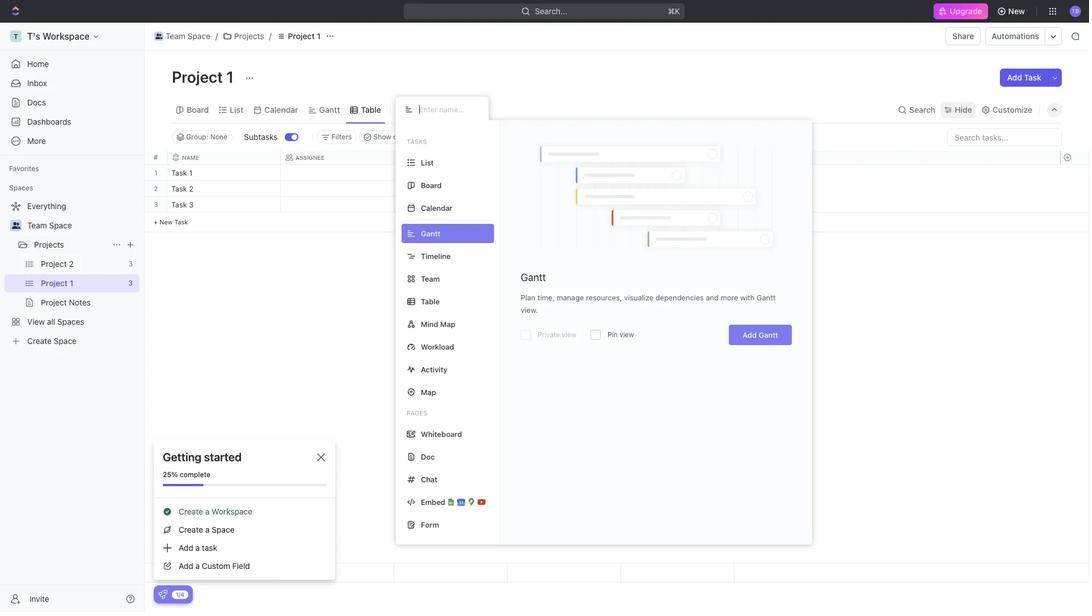 Task type: describe. For each thing, give the bounding box(es) containing it.
1 horizontal spatial project 1
[[288, 31, 321, 41]]

project 1 link
[[274, 30, 323, 43]]

view
[[410, 105, 428, 114]]

getting
[[163, 451, 202, 464]]

view for private view
[[562, 331, 577, 339]]

search button
[[895, 102, 939, 118]]

whiteboard
[[421, 430, 462, 439]]

view button
[[395, 96, 432, 123]]

embed
[[421, 498, 445, 507]]

1 inside 1 2 3
[[155, 169, 158, 176]]

add for add gantt
[[743, 331, 757, 340]]

view button
[[395, 102, 432, 118]]

new for new task
[[160, 218, 173, 226]]

mind
[[421, 320, 438, 329]]

mind map
[[421, 320, 455, 329]]

team space inside tree
[[27, 221, 72, 230]]

form
[[421, 521, 439, 530]]

‎task for ‎task 2
[[171, 184, 187, 193]]

home link
[[5, 55, 140, 73]]

1 vertical spatial project
[[172, 68, 223, 86]]

1 vertical spatial calendar
[[421, 203, 453, 212]]

set priority image
[[620, 182, 637, 199]]

list link
[[228, 102, 243, 118]]

automations
[[992, 31, 1039, 41]]

row group containing 1 2 3
[[145, 165, 167, 233]]

show closed button
[[359, 130, 420, 144]]

user group image
[[12, 222, 20, 229]]

space inside tree
[[49, 221, 72, 230]]

a for custom
[[195, 562, 200, 571]]

press space to select this row. row containing ‎task 2
[[167, 181, 735, 199]]

create a space
[[179, 525, 235, 535]]

visualize
[[624, 293, 654, 302]]

dashboards
[[27, 117, 71, 127]]

view for pin view
[[620, 331, 634, 339]]

resources,
[[586, 293, 622, 302]]

1 horizontal spatial table
[[421, 297, 440, 306]]

activity
[[421, 365, 448, 374]]

1 vertical spatial project 1
[[172, 68, 237, 86]]

calendar inside the calendar link
[[264, 105, 298, 114]]

do for task 3
[[412, 201, 421, 209]]

0 vertical spatial projects link
[[220, 30, 267, 43]]

inbox link
[[5, 74, 140, 92]]

#
[[154, 153, 158, 162]]

0 horizontal spatial 3
[[154, 201, 158, 208]]

started
[[204, 451, 242, 464]]

1 / from the left
[[215, 31, 218, 41]]

0 vertical spatial map
[[440, 320, 455, 329]]

project inside project 1 link
[[288, 31, 315, 41]]

task
[[202, 544, 217, 553]]

add task button
[[1001, 69, 1048, 87]]

a for space
[[205, 525, 210, 535]]

dependencies
[[656, 293, 704, 302]]

projects inside tree
[[34, 240, 64, 250]]

add a custom field
[[179, 562, 250, 571]]

workspace
[[212, 507, 252, 517]]

onboarding checklist button image
[[158, 591, 167, 600]]

task for add task
[[1024, 73, 1042, 82]]

25% complete
[[163, 471, 210, 479]]

add for add task
[[1007, 73, 1022, 82]]

to do for ‎task 2
[[401, 186, 421, 193]]

chat
[[421, 475, 438, 484]]

to for ‎task 2
[[401, 186, 410, 193]]

0 vertical spatial team
[[166, 31, 185, 41]]

set priority image for 3
[[620, 197, 637, 214]]

‎task 2
[[171, 184, 193, 193]]

2 for 1
[[154, 185, 158, 192]]

add for add a custom field
[[179, 562, 193, 571]]

new task
[[160, 218, 188, 226]]

onboarding checklist button element
[[158, 591, 167, 600]]

show closed
[[374, 133, 415, 141]]

0 vertical spatial team space
[[166, 31, 210, 41]]

2 for ‎task
[[189, 184, 193, 193]]

close image
[[317, 454, 325, 462]]

set priority image for 1
[[620, 166, 637, 183]]

1 2 3
[[154, 169, 158, 208]]

task inside 'row group'
[[171, 200, 187, 209]]

⌘k
[[668, 6, 681, 16]]

workload
[[421, 342, 454, 351]]

team space link inside tree
[[27, 217, 137, 235]]

upgrade
[[950, 6, 982, 16]]

create a workspace
[[179, 507, 252, 517]]

tree inside sidebar "navigation"
[[5, 197, 140, 351]]

add a task
[[179, 544, 217, 553]]

getting started
[[163, 451, 242, 464]]

favorites
[[9, 165, 39, 173]]

2 / from the left
[[269, 31, 272, 41]]

gantt inside gantt link
[[319, 105, 340, 114]]

pages
[[407, 410, 427, 417]]

spaces
[[9, 184, 33, 192]]

new for new
[[1009, 6, 1025, 16]]

share button
[[946, 27, 981, 45]]

‎task for ‎task 1
[[171, 169, 187, 178]]

subtasks
[[244, 132, 278, 142]]

do for ‎task 2
[[412, 186, 421, 193]]

tasks
[[407, 138, 427, 145]]

customize button
[[978, 102, 1036, 118]]

1/4
[[176, 591, 184, 598]]

add gantt
[[743, 331, 778, 340]]

set priority element for 3
[[620, 197, 637, 214]]

search
[[910, 105, 936, 114]]

custom
[[202, 562, 230, 571]]

press space to select this row. row containing 1
[[145, 165, 167, 181]]

set priority element for 2
[[620, 182, 637, 199]]

to do for task 3
[[401, 201, 421, 209]]

2 horizontal spatial space
[[212, 525, 235, 535]]



Task type: vqa. For each thing, say whether or not it's contained in the screenshot.
the middle for
no



Task type: locate. For each thing, give the bounding box(es) containing it.
plan
[[521, 293, 536, 302]]

hide button
[[941, 102, 976, 118]]

0 vertical spatial to do cell
[[394, 181, 508, 196]]

to do cell for ‎task 2
[[394, 181, 508, 196]]

list inside 'link'
[[230, 105, 243, 114]]

0 vertical spatial create
[[179, 507, 203, 517]]

to for task 3
[[401, 201, 410, 209]]

create for create a space
[[179, 525, 203, 535]]

1 vertical spatial set priority image
[[620, 197, 637, 214]]

add for add a task
[[179, 544, 193, 553]]

1 create from the top
[[179, 507, 203, 517]]

manage
[[557, 293, 584, 302]]

timeline
[[421, 252, 451, 261]]

0 vertical spatial to
[[401, 186, 410, 193]]

0 vertical spatial table
[[361, 105, 381, 114]]

2 set priority element from the top
[[620, 182, 637, 199]]

1 vertical spatial space
[[49, 221, 72, 230]]

‎task down ‎task 1
[[171, 184, 187, 193]]

gantt link
[[317, 102, 340, 118]]

to
[[401, 186, 410, 193], [401, 201, 410, 209]]

list up subtasks button
[[230, 105, 243, 114]]

0 vertical spatial projects
[[234, 31, 264, 41]]

1 vertical spatial projects
[[34, 240, 64, 250]]

search...
[[535, 6, 568, 16]]

1 horizontal spatial map
[[440, 320, 455, 329]]

field
[[232, 562, 250, 571]]

0 horizontal spatial project 1
[[172, 68, 237, 86]]

map right mind
[[440, 320, 455, 329]]

map
[[440, 320, 455, 329], [421, 388, 436, 397]]

user group image
[[155, 33, 162, 39]]

team space link
[[151, 30, 213, 43], [27, 217, 137, 235]]

0 horizontal spatial team space
[[27, 221, 72, 230]]

grid
[[145, 151, 1089, 583]]

to do cell
[[394, 181, 508, 196], [394, 197, 508, 212]]

1 horizontal spatial team space
[[166, 31, 210, 41]]

table link
[[359, 102, 381, 118]]

1 horizontal spatial list
[[421, 158, 434, 167]]

2 inside 1 2 3
[[154, 185, 158, 192]]

‎task
[[171, 169, 187, 178], [171, 184, 187, 193]]

a for workspace
[[205, 507, 210, 517]]

1 horizontal spatial view
[[620, 331, 634, 339]]

doc
[[421, 452, 435, 462]]

2 create from the top
[[179, 525, 203, 535]]

with
[[740, 293, 755, 302]]

set priority image
[[620, 166, 637, 183], [620, 197, 637, 214]]

team down timeline
[[421, 274, 440, 283]]

projects link
[[220, 30, 267, 43], [34, 236, 108, 254]]

3 down the ‎task 2 on the top left
[[189, 200, 194, 209]]

gantt inside plan time, manage resources, visualize dependencies and more with gantt view.
[[757, 293, 776, 302]]

tree containing team space
[[5, 197, 140, 351]]

1 vertical spatial projects link
[[34, 236, 108, 254]]

share
[[953, 31, 974, 41]]

team right user group image
[[166, 31, 185, 41]]

table
[[361, 105, 381, 114], [421, 297, 440, 306]]

projects link inside tree
[[34, 236, 108, 254]]

hide
[[955, 105, 972, 114]]

0 horizontal spatial team space link
[[27, 217, 137, 235]]

pin
[[608, 331, 618, 339]]

view.
[[521, 306, 538, 315]]

1 horizontal spatial calendar
[[421, 203, 453, 212]]

1 set priority image from the top
[[620, 166, 637, 183]]

1 set priority element from the top
[[620, 166, 637, 183]]

2 to from the top
[[401, 201, 410, 209]]

home
[[27, 59, 49, 69]]

plan time, manage resources, visualize dependencies and more with gantt view.
[[521, 293, 776, 315]]

0 vertical spatial list
[[230, 105, 243, 114]]

1 horizontal spatial 3
[[189, 200, 194, 209]]

task for new task
[[174, 218, 188, 226]]

team space
[[166, 31, 210, 41], [27, 221, 72, 230]]

0 vertical spatial team space link
[[151, 30, 213, 43]]

0 vertical spatial task
[[1024, 73, 1042, 82]]

2 to do cell from the top
[[394, 197, 508, 212]]

add down add a task on the left of the page
[[179, 562, 193, 571]]

cell
[[281, 165, 394, 180], [394, 165, 508, 180], [508, 165, 621, 180], [281, 181, 394, 196], [508, 181, 621, 196], [281, 197, 394, 212], [508, 197, 621, 212]]

calendar link
[[262, 102, 298, 118]]

1 vertical spatial table
[[421, 297, 440, 306]]

25%
[[163, 471, 178, 479]]

1 vertical spatial list
[[421, 158, 434, 167]]

task 3
[[171, 200, 194, 209]]

1 horizontal spatial team space link
[[151, 30, 213, 43]]

2 to do from the top
[[401, 201, 421, 209]]

do down tasks
[[412, 186, 421, 193]]

1 horizontal spatial new
[[1009, 6, 1025, 16]]

table inside "link"
[[361, 105, 381, 114]]

favorites button
[[5, 162, 44, 176]]

1 ‎task from the top
[[171, 169, 187, 178]]

0 horizontal spatial space
[[49, 221, 72, 230]]

board down tasks
[[421, 181, 442, 190]]

0 horizontal spatial 2
[[154, 185, 158, 192]]

space down create a workspace at left
[[212, 525, 235, 535]]

‎task up the ‎task 2 on the top left
[[171, 169, 187, 178]]

1 vertical spatial do
[[412, 201, 421, 209]]

0 horizontal spatial project
[[172, 68, 223, 86]]

space right user group image
[[188, 31, 210, 41]]

new inside button
[[1009, 6, 1025, 16]]

0 vertical spatial calendar
[[264, 105, 298, 114]]

1 do from the top
[[412, 186, 421, 193]]

add task
[[1007, 73, 1042, 82]]

‎task 1
[[171, 169, 192, 178]]

0 horizontal spatial list
[[230, 105, 243, 114]]

table up mind
[[421, 297, 440, 306]]

1 vertical spatial to do cell
[[394, 197, 508, 212]]

0 vertical spatial new
[[1009, 6, 1025, 16]]

row
[[167, 151, 735, 165]]

new button
[[993, 2, 1032, 20]]

1 vertical spatial task
[[171, 200, 187, 209]]

new down task 3
[[160, 218, 173, 226]]

1 view from the left
[[562, 331, 577, 339]]

1 horizontal spatial 2
[[189, 184, 193, 193]]

2
[[189, 184, 193, 193], [154, 185, 158, 192]]

show
[[374, 133, 391, 141]]

tree
[[5, 197, 140, 351]]

1 horizontal spatial projects link
[[220, 30, 267, 43]]

invite
[[30, 594, 49, 604]]

gantt
[[319, 105, 340, 114], [521, 272, 546, 284], [757, 293, 776, 302], [759, 331, 778, 340]]

0 vertical spatial set priority image
[[620, 166, 637, 183]]

1 vertical spatial team
[[27, 221, 47, 230]]

map down activity on the bottom left of the page
[[421, 388, 436, 397]]

0 horizontal spatial projects link
[[34, 236, 108, 254]]

row group containing ‎task 1
[[167, 165, 735, 233]]

3 left task 3
[[154, 201, 158, 208]]

private view
[[538, 331, 577, 339]]

0 horizontal spatial team
[[27, 221, 47, 230]]

table up show at top
[[361, 105, 381, 114]]

1 vertical spatial ‎task
[[171, 184, 187, 193]]

team space right user group image
[[166, 31, 210, 41]]

1 vertical spatial new
[[160, 218, 173, 226]]

press space to select this row. row
[[145, 165, 167, 181], [167, 165, 735, 183], [145, 181, 167, 197], [167, 181, 735, 199], [145, 197, 167, 213], [167, 197, 735, 214], [167, 564, 735, 583]]

1 vertical spatial team space link
[[27, 217, 137, 235]]

3
[[189, 200, 194, 209], [154, 201, 158, 208]]

1 to from the top
[[401, 186, 410, 193]]

1 vertical spatial create
[[179, 525, 203, 535]]

1 vertical spatial team space
[[27, 221, 72, 230]]

press space to select this row. row containing ‎task 1
[[167, 165, 735, 183]]

team space right user group icon
[[27, 221, 72, 230]]

0 horizontal spatial view
[[562, 331, 577, 339]]

press space to select this row. row containing task 3
[[167, 197, 735, 214]]

a up create a space
[[205, 507, 210, 517]]

view
[[562, 331, 577, 339], [620, 331, 634, 339]]

0 horizontal spatial new
[[160, 218, 173, 226]]

board link
[[184, 102, 209, 118]]

2 vertical spatial space
[[212, 525, 235, 535]]

do up timeline
[[412, 201, 421, 209]]

create up add a task on the left of the page
[[179, 525, 203, 535]]

new inside grid
[[160, 218, 173, 226]]

row group
[[145, 165, 167, 233], [167, 165, 735, 233], [1060, 165, 1089, 233], [1060, 564, 1089, 583]]

to do cell for task 3
[[394, 197, 508, 212]]

2 up task 3
[[189, 184, 193, 193]]

0 vertical spatial do
[[412, 186, 421, 193]]

time,
[[538, 293, 555, 302]]

view right pin
[[620, 331, 634, 339]]

/
[[215, 31, 218, 41], [269, 31, 272, 41]]

1 vertical spatial to do
[[401, 201, 421, 209]]

calendar up timeline
[[421, 203, 453, 212]]

1 horizontal spatial space
[[188, 31, 210, 41]]

0 horizontal spatial /
[[215, 31, 218, 41]]

private
[[538, 331, 560, 339]]

a
[[205, 507, 210, 517], [205, 525, 210, 535], [195, 544, 200, 553], [195, 562, 200, 571]]

task down the ‎task 2 on the top left
[[171, 200, 187, 209]]

upgrade link
[[934, 3, 988, 19]]

0 horizontal spatial calendar
[[264, 105, 298, 114]]

0 vertical spatial project 1
[[288, 31, 321, 41]]

1 horizontal spatial project
[[288, 31, 315, 41]]

task inside add task button
[[1024, 73, 1042, 82]]

1 horizontal spatial team
[[166, 31, 185, 41]]

1 to do from the top
[[401, 186, 421, 193]]

Enter name... field
[[418, 104, 479, 115]]

space right user group icon
[[49, 221, 72, 230]]

add inside button
[[1007, 73, 1022, 82]]

docs link
[[5, 94, 140, 112]]

0 vertical spatial ‎task
[[171, 169, 187, 178]]

press space to select this row. row containing 3
[[145, 197, 167, 213]]

and
[[706, 293, 719, 302]]

subtasks button
[[239, 128, 285, 146]]

0 horizontal spatial board
[[187, 105, 209, 114]]

add left task
[[179, 544, 193, 553]]

1
[[317, 31, 321, 41], [226, 68, 234, 86], [189, 169, 192, 178], [155, 169, 158, 176]]

2 vertical spatial team
[[421, 274, 440, 283]]

1 vertical spatial board
[[421, 181, 442, 190]]

a down add a task on the left of the page
[[195, 562, 200, 571]]

3 set priority element from the top
[[620, 197, 637, 214]]

a left task
[[195, 544, 200, 553]]

add
[[1007, 73, 1022, 82], [743, 331, 757, 340], [179, 544, 193, 553], [179, 562, 193, 571]]

new up automations
[[1009, 6, 1025, 16]]

1 to do cell from the top
[[394, 181, 508, 196]]

0 vertical spatial board
[[187, 105, 209, 114]]

2 do from the top
[[412, 201, 421, 209]]

create for create a workspace
[[179, 507, 203, 517]]

2 vertical spatial task
[[174, 218, 188, 226]]

1 horizontal spatial board
[[421, 181, 442, 190]]

board left list 'link'
[[187, 105, 209, 114]]

dashboards link
[[5, 113, 140, 131]]

closed
[[393, 133, 415, 141]]

0 vertical spatial project
[[288, 31, 315, 41]]

sidebar navigation
[[0, 23, 145, 613]]

new
[[1009, 6, 1025, 16], [160, 218, 173, 226]]

0 horizontal spatial map
[[421, 388, 436, 397]]

list down tasks
[[421, 158, 434, 167]]

0 horizontal spatial projects
[[34, 240, 64, 250]]

team inside tree
[[27, 221, 47, 230]]

1 horizontal spatial /
[[269, 31, 272, 41]]

1 horizontal spatial projects
[[234, 31, 264, 41]]

2 set priority image from the top
[[620, 197, 637, 214]]

calendar up subtasks button
[[264, 105, 298, 114]]

automations button
[[986, 28, 1045, 45]]

press space to select this row. row containing 2
[[145, 181, 167, 197]]

Search tasks... text field
[[948, 129, 1062, 146]]

more
[[721, 293, 738, 302]]

0 horizontal spatial table
[[361, 105, 381, 114]]

add down with
[[743, 331, 757, 340]]

1 vertical spatial map
[[421, 388, 436, 397]]

list
[[230, 105, 243, 114], [421, 158, 434, 167]]

pin view
[[608, 331, 634, 339]]

do
[[412, 186, 421, 193], [412, 201, 421, 209]]

customize
[[993, 105, 1033, 114]]

inbox
[[27, 78, 47, 88]]

docs
[[27, 98, 46, 107]]

a for task
[[195, 544, 200, 553]]

2 ‎task from the top
[[171, 184, 187, 193]]

task up customize
[[1024, 73, 1042, 82]]

set priority element
[[620, 166, 637, 183], [620, 182, 637, 199], [620, 197, 637, 214]]

calendar
[[264, 105, 298, 114], [421, 203, 453, 212]]

projects
[[234, 31, 264, 41], [34, 240, 64, 250]]

to do
[[401, 186, 421, 193], [401, 201, 421, 209]]

2 horizontal spatial team
[[421, 274, 440, 283]]

complete
[[180, 471, 210, 479]]

a up task
[[205, 525, 210, 535]]

task down task 3
[[174, 218, 188, 226]]

create up create a space
[[179, 507, 203, 517]]

2 view from the left
[[620, 331, 634, 339]]

2 left the ‎task 2 on the top left
[[154, 185, 158, 192]]

1 vertical spatial to
[[401, 201, 410, 209]]

add up customize
[[1007, 73, 1022, 82]]

0 vertical spatial space
[[188, 31, 210, 41]]

set priority element for 1
[[620, 166, 637, 183]]

view right private
[[562, 331, 577, 339]]

team right user group icon
[[27, 221, 47, 230]]

grid containing ‎task 1
[[145, 151, 1089, 583]]

0 vertical spatial to do
[[401, 186, 421, 193]]

project 1
[[288, 31, 321, 41], [172, 68, 237, 86]]



